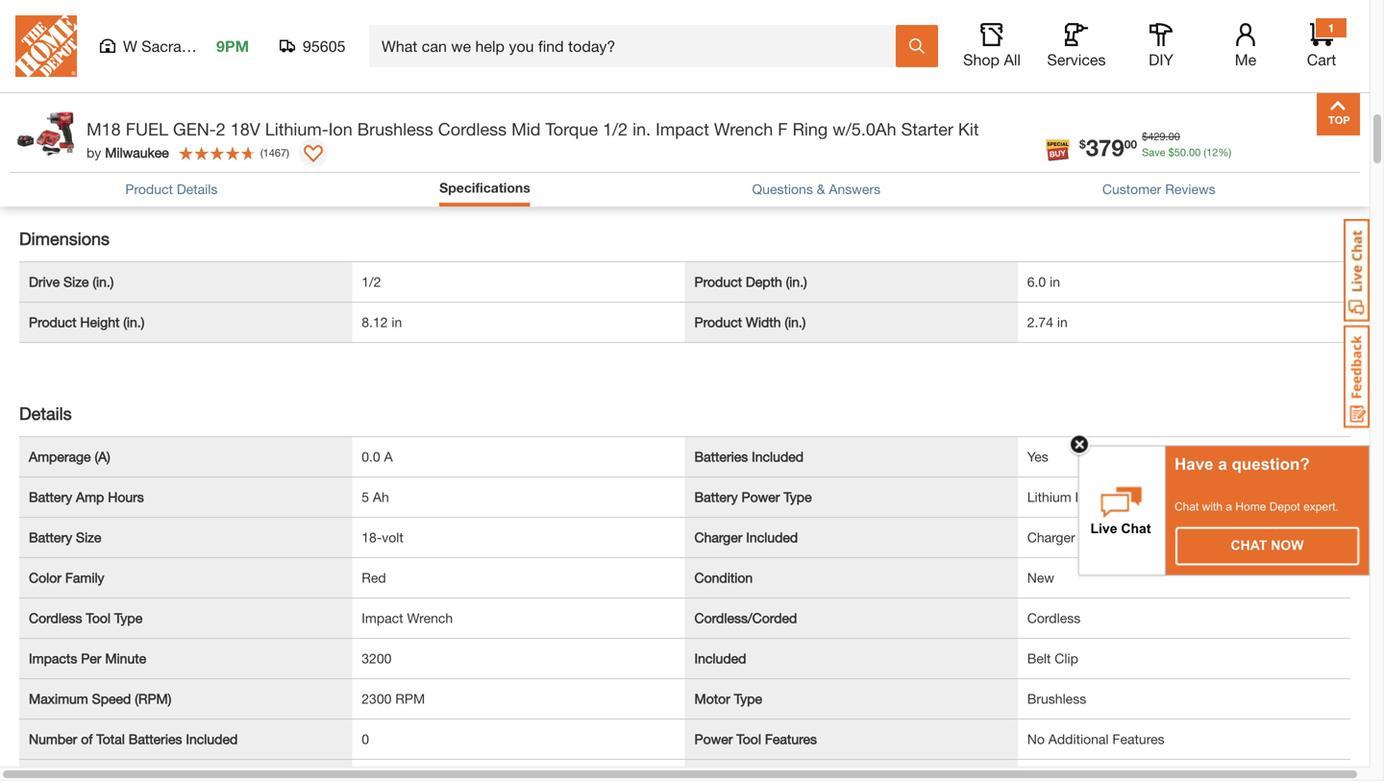 Task type: locate. For each thing, give the bounding box(es) containing it.
1 horizontal spatial $
[[1142, 130, 1148, 143]]

tool for power
[[737, 732, 761, 747]]

color family
[[29, 570, 104, 586]]

( left )
[[260, 146, 263, 159]]

18-
[[362, 530, 382, 546]]

size down amp
[[76, 530, 101, 546]]

0 horizontal spatial 00
[[1125, 137, 1137, 151]]

1 horizontal spatial charger included
[[1028, 530, 1131, 546]]

0 vertical spatial 2.74
[[165, 161, 191, 177]]

2 horizontal spatial 00
[[1189, 146, 1201, 159]]

battery left amp
[[29, 489, 72, 505]]

battery up color
[[29, 530, 72, 546]]

0 horizontal spatial 2.74
[[165, 161, 191, 177]]

impact
[[656, 119, 709, 139], [362, 610, 403, 626]]

amp
[[76, 489, 104, 505]]

1 ( from the left
[[1204, 146, 1207, 159]]

motor
[[695, 691, 731, 707]]

tool up per
[[86, 610, 111, 626]]

battery for battery size
[[29, 530, 72, 546]]

new
[[1028, 570, 1055, 586]]

1 vertical spatial power
[[695, 732, 733, 747]]

(in.) right depth
[[786, 274, 807, 290]]

kit
[[958, 119, 979, 139]]

1 vertical spatial ion
[[1075, 489, 1094, 505]]

battery down batteries included
[[695, 489, 738, 505]]

type right motor
[[734, 691, 762, 707]]

( left %)
[[1204, 146, 1207, 159]]

cart
[[1307, 50, 1337, 69]]

6.0
[[226, 161, 245, 177], [1028, 274, 1046, 290]]

$ inside $ 379 00
[[1080, 137, 1086, 151]]

12
[[1207, 146, 1219, 159]]

95605
[[303, 37, 346, 55]]

type for cordless tool type
[[114, 610, 143, 626]]

0 horizontal spatial impact
[[362, 610, 403, 626]]

1 horizontal spatial features
[[1113, 732, 1165, 747]]

product details up m18
[[10, 64, 137, 85]]

w left sacramento
[[123, 37, 137, 55]]

, left d at the left top of page
[[205, 161, 209, 177]]

clip
[[1055, 651, 1079, 667]]

(in.) right 'height'
[[123, 314, 145, 330]]

0 vertical spatial product details
[[10, 64, 137, 85]]

product image image
[[14, 102, 77, 164]]

1 horizontal spatial power
[[742, 489, 780, 505]]

1 horizontal spatial 00
[[1169, 130, 1181, 143]]

0 horizontal spatial brushless
[[357, 119, 433, 139]]

1/2 left the in.
[[603, 119, 628, 139]]

00 left save
[[1125, 137, 1137, 151]]

width
[[746, 314, 781, 330]]

00 right 50
[[1189, 146, 1201, 159]]

amperage
[[29, 449, 91, 465]]

2 horizontal spatial cordless
[[1028, 610, 1081, 626]]

1 horizontal spatial (
[[1204, 146, 1207, 159]]

1 vertical spatial 1/2
[[362, 274, 381, 290]]

size right drive at the top left of page
[[63, 274, 89, 290]]

1 vertical spatial tool
[[737, 732, 761, 747]]

a right 'with'
[[1226, 500, 1233, 513]]

specifications for specifications
[[440, 180, 530, 196]]

8.12 in
[[362, 314, 402, 330]]

0 horizontal spatial 6.0
[[226, 161, 245, 177]]

1 horizontal spatial 2.74
[[1028, 314, 1054, 330]]

fuel
[[126, 119, 168, 139]]

f
[[778, 119, 788, 139]]

save
[[1142, 146, 1166, 159]]

1 horizontal spatial 6.0
[[1028, 274, 1046, 290]]

0 horizontal spatial wrench
[[407, 610, 453, 626]]

impact right the in.
[[656, 119, 709, 139]]

specifications inside the specifications dimensions: h 8.12 in , w 2.74 in , d 6.0 in
[[10, 131, 127, 151]]

5 ah
[[362, 489, 389, 505]]

product
[[10, 64, 75, 85], [125, 181, 173, 197], [695, 274, 742, 290], [29, 314, 76, 330], [695, 314, 742, 330]]

cordless left mid
[[438, 119, 507, 139]]

2 charger included from the left
[[1028, 530, 1131, 546]]

0 vertical spatial wrench
[[714, 119, 773, 139]]

per
[[81, 651, 101, 667]]

charger included down lithium ion
[[1028, 530, 1131, 546]]

wrench up 'rpm'
[[407, 610, 453, 626]]

0 horizontal spatial batteries
[[129, 732, 182, 747]]

tool down the motor type
[[737, 732, 761, 747]]

0 vertical spatial tool
[[86, 610, 111, 626]]

(in.) right width
[[785, 314, 806, 330]]

depth
[[746, 274, 782, 290]]

0 vertical spatial power
[[742, 489, 780, 505]]

1 horizontal spatial charger
[[1028, 530, 1076, 546]]

wrench left f
[[714, 119, 773, 139]]

00 inside $ 379 00
[[1125, 137, 1137, 151]]

questions & answers button
[[752, 179, 881, 199], [752, 179, 881, 199]]

size for battery
[[76, 530, 101, 546]]

1 vertical spatial specifications
[[440, 180, 530, 196]]

1 vertical spatial w
[[149, 161, 161, 177]]

belt clip
[[1028, 651, 1079, 667]]

charger included down battery power type
[[695, 530, 798, 546]]

power
[[742, 489, 780, 505], [695, 732, 733, 747]]

depot
[[1270, 500, 1301, 513]]

cordless
[[438, 119, 507, 139], [29, 610, 82, 626], [1028, 610, 1081, 626]]

1/2
[[603, 119, 628, 139], [362, 274, 381, 290]]

2 horizontal spatial details
[[177, 181, 218, 197]]

live chat image
[[1344, 219, 1370, 322]]

2 features from the left
[[1113, 732, 1165, 747]]

specifications button
[[440, 178, 530, 202], [440, 178, 530, 198]]

in
[[131, 161, 141, 177], [195, 161, 205, 177], [249, 161, 259, 177], [1050, 274, 1060, 290], [392, 314, 402, 330], [1057, 314, 1068, 330]]

1 horizontal spatial details
[[80, 64, 137, 85]]

power down motor
[[695, 732, 733, 747]]

0 horizontal spatial features
[[765, 732, 817, 747]]

2 vertical spatial type
[[734, 691, 762, 707]]

1 vertical spatial details
[[177, 181, 218, 197]]

0 horizontal spatial power
[[695, 732, 733, 747]]

0.0
[[362, 449, 380, 465]]

shop all
[[963, 50, 1021, 69]]

0 vertical spatial specifications
[[10, 131, 127, 151]]

0 horizontal spatial charger
[[695, 530, 743, 546]]

0 vertical spatial w
[[123, 37, 137, 55]]

9pm
[[216, 37, 249, 55]]

1 horizontal spatial wrench
[[714, 119, 773, 139]]

family
[[65, 570, 104, 586]]

type for battery power type
[[784, 489, 812, 505]]

,
[[141, 161, 145, 177], [205, 161, 209, 177]]

0 horizontal spatial .
[[1166, 130, 1169, 143]]

$
[[1142, 130, 1148, 143], [1080, 137, 1086, 151], [1169, 146, 1175, 159]]

2.74 down 6.0 in
[[1028, 314, 1054, 330]]

$ 429 . 00 save $ 50 . 00 ( 12 %)
[[1142, 130, 1232, 159]]

2 horizontal spatial $
[[1169, 146, 1175, 159]]

chat
[[1231, 538, 1268, 553]]

(a)
[[95, 449, 110, 465]]

0 vertical spatial 1/2
[[603, 119, 628, 139]]

charger up condition
[[695, 530, 743, 546]]

1 features from the left
[[765, 732, 817, 747]]

cordless up belt clip
[[1028, 610, 1081, 626]]

0 horizontal spatial type
[[114, 610, 143, 626]]

2 , from the left
[[205, 161, 209, 177]]

18v
[[230, 119, 260, 139]]

0 horizontal spatial charger included
[[695, 530, 798, 546]]

$ right save
[[1169, 146, 1175, 159]]

6.0 up 2.74 in
[[1028, 274, 1046, 290]]

0 horizontal spatial 1/2
[[362, 274, 381, 290]]

1 vertical spatial type
[[114, 610, 143, 626]]

specifications up "dimensions:"
[[10, 131, 127, 151]]

impact wrench
[[362, 610, 453, 626]]

type up "minute"
[[114, 610, 143, 626]]

mid
[[512, 119, 541, 139]]

1 horizontal spatial w
[[149, 161, 161, 177]]

1 horizontal spatial 8.12
[[362, 314, 388, 330]]

batteries up battery power type
[[695, 449, 748, 465]]

product details down milwaukee
[[125, 181, 218, 197]]

total
[[96, 732, 125, 747]]

0 horizontal spatial w
[[123, 37, 137, 55]]

1 vertical spatial size
[[76, 530, 101, 546]]

2.74 left d at the left top of page
[[165, 161, 191, 177]]

number
[[29, 732, 77, 747]]

w down milwaukee
[[149, 161, 161, 177]]

battery power type
[[695, 489, 812, 505]]

product depth (in.)
[[695, 274, 807, 290]]

5
[[362, 489, 369, 505]]

1/2 up 8.12 in
[[362, 274, 381, 290]]

1 horizontal spatial impact
[[656, 119, 709, 139]]

2 vertical spatial details
[[19, 403, 72, 424]]

1 horizontal spatial tool
[[737, 732, 761, 747]]

2.74 inside the specifications dimensions: h 8.12 in , w 2.74 in , d 6.0 in
[[165, 161, 191, 177]]

1 horizontal spatial cordless
[[438, 119, 507, 139]]

details up m18
[[80, 64, 137, 85]]

1 horizontal spatial specifications
[[440, 180, 530, 196]]

included
[[752, 449, 804, 465], [746, 530, 798, 546], [1079, 530, 1131, 546], [695, 651, 747, 667], [186, 732, 238, 747]]

product down drive at the top left of page
[[29, 314, 76, 330]]

details down d at the left top of page
[[177, 181, 218, 197]]

product up product image
[[10, 64, 75, 85]]

0 horizontal spatial 8.12
[[101, 161, 127, 177]]

questions & answers
[[752, 181, 881, 197]]

specifications down mid
[[440, 180, 530, 196]]

charger down lithium
[[1028, 530, 1076, 546]]

0 horizontal spatial ,
[[141, 161, 145, 177]]

1 vertical spatial impact
[[362, 610, 403, 626]]

.
[[1166, 130, 1169, 143], [1186, 146, 1189, 159]]

0 vertical spatial brushless
[[357, 119, 433, 139]]

(in.) up 'height'
[[93, 274, 114, 290]]

0 vertical spatial ion
[[329, 119, 353, 139]]

cordless for cordless tool type
[[29, 610, 82, 626]]

0 vertical spatial 6.0
[[226, 161, 245, 177]]

0 horizontal spatial specifications
[[10, 131, 127, 151]]

0 horizontal spatial (
[[260, 146, 263, 159]]

color
[[29, 570, 61, 586]]

0 horizontal spatial tool
[[86, 610, 111, 626]]

size for drive
[[63, 274, 89, 290]]

0 vertical spatial type
[[784, 489, 812, 505]]

w
[[123, 37, 137, 55], [149, 161, 161, 177]]

a right have
[[1219, 455, 1228, 474]]

0 horizontal spatial cordless
[[29, 610, 82, 626]]

0 horizontal spatial $
[[1080, 137, 1086, 151]]

type down batteries included
[[784, 489, 812, 505]]

1 horizontal spatial ,
[[205, 161, 209, 177]]

1 horizontal spatial batteries
[[695, 449, 748, 465]]

features for power tool features
[[765, 732, 817, 747]]

0 vertical spatial 8.12
[[101, 161, 127, 177]]

impact up 3200
[[362, 610, 403, 626]]

details up amperage
[[19, 403, 72, 424]]

power down batteries included
[[742, 489, 780, 505]]

1 horizontal spatial brushless
[[1028, 691, 1087, 707]]

rpm
[[395, 691, 425, 707]]

$ left save
[[1080, 137, 1086, 151]]

yes
[[1028, 449, 1049, 465]]

1 vertical spatial wrench
[[407, 610, 453, 626]]

$ up save
[[1142, 130, 1148, 143]]

2300
[[362, 691, 392, 707]]

a
[[1219, 455, 1228, 474], [1226, 500, 1233, 513]]

1467
[[263, 146, 287, 159]]

1 vertical spatial batteries
[[129, 732, 182, 747]]

w/5.0ah
[[833, 119, 897, 139]]

(in.) for drive size (in.)
[[93, 274, 114, 290]]

8.12
[[101, 161, 127, 177], [362, 314, 388, 330]]

cordless up impacts
[[29, 610, 82, 626]]

impacts
[[29, 651, 77, 667]]

What can we help you find today? search field
[[382, 26, 895, 66]]

2 charger from the left
[[1028, 530, 1076, 546]]

batteries down (rpm)
[[129, 732, 182, 747]]

2 horizontal spatial type
[[784, 489, 812, 505]]

no additional features
[[1028, 732, 1165, 747]]

1 horizontal spatial .
[[1186, 146, 1189, 159]]

0 vertical spatial size
[[63, 274, 89, 290]]

00 up 50
[[1169, 130, 1181, 143]]

product width (in.)
[[695, 314, 806, 330]]

by
[[87, 145, 101, 161]]

1 charger from the left
[[695, 530, 743, 546]]

, down milwaukee
[[141, 161, 145, 177]]

0 horizontal spatial details
[[19, 403, 72, 424]]

0 vertical spatial a
[[1219, 455, 1228, 474]]

1 vertical spatial 2.74
[[1028, 314, 1054, 330]]

6.0 right d at the left top of page
[[226, 161, 245, 177]]

specifications dimensions: h 8.12 in , w 2.74 in , d 6.0 in
[[10, 131, 259, 177]]

the home depot logo image
[[15, 15, 77, 77]]

expert.
[[1304, 500, 1339, 513]]

charger included
[[695, 530, 798, 546], [1028, 530, 1131, 546]]



Task type: vqa. For each thing, say whether or not it's contained in the screenshot.


Task type: describe. For each thing, give the bounding box(es) containing it.
w inside the specifications dimensions: h 8.12 in , w 2.74 in , d 6.0 in
[[149, 161, 161, 177]]

product left depth
[[695, 274, 742, 290]]

0.0 a
[[362, 449, 393, 465]]

ring
[[793, 119, 828, 139]]

1 vertical spatial product details
[[125, 181, 218, 197]]

impacts per minute
[[29, 651, 146, 667]]

1 vertical spatial .
[[1186, 146, 1189, 159]]

)
[[287, 146, 289, 159]]

product down the specifications dimensions: h 8.12 in , w 2.74 in , d 6.0 in
[[125, 181, 173, 197]]

0 horizontal spatial ion
[[329, 119, 353, 139]]

2 ( from the left
[[260, 146, 263, 159]]

shop
[[963, 50, 1000, 69]]

6.0 in
[[1028, 274, 1060, 290]]

tool for cordless
[[86, 610, 111, 626]]

a
[[384, 449, 393, 465]]

&
[[817, 181, 825, 197]]

h
[[87, 161, 97, 177]]

$ for 429
[[1142, 130, 1148, 143]]

amperage (a)
[[29, 449, 110, 465]]

with
[[1202, 500, 1223, 513]]

50
[[1175, 146, 1186, 159]]

cordless/corded
[[695, 610, 797, 626]]

m18
[[87, 119, 121, 139]]

batteries included
[[695, 449, 804, 465]]

customer reviews
[[1103, 181, 1216, 197]]

w sacramento 9pm
[[123, 37, 249, 55]]

answers
[[829, 181, 881, 197]]

specifications for specifications dimensions: h 8.12 in , w 2.74 in , d 6.0 in
[[10, 131, 127, 151]]

1 horizontal spatial 1/2
[[603, 119, 628, 139]]

cart 1
[[1307, 21, 1337, 69]]

0 vertical spatial .
[[1166, 130, 1169, 143]]

volt
[[382, 530, 404, 546]]

6.0 inside the specifications dimensions: h 8.12 in , w 2.74 in , d 6.0 in
[[226, 161, 245, 177]]

1 , from the left
[[141, 161, 145, 177]]

1 charger included from the left
[[695, 530, 798, 546]]

95605 button
[[280, 37, 346, 56]]

ah
[[373, 489, 389, 505]]

d
[[213, 161, 222, 177]]

me
[[1235, 50, 1257, 69]]

2
[[216, 119, 226, 139]]

belt
[[1028, 651, 1051, 667]]

(in.) for product height (in.)
[[123, 314, 145, 330]]

have a question?
[[1175, 455, 1310, 474]]

now
[[1271, 538, 1304, 553]]

starter
[[901, 119, 954, 139]]

cordless for cordless
[[1028, 610, 1081, 626]]

gen-
[[173, 119, 216, 139]]

milwaukee
[[105, 145, 169, 161]]

height
[[80, 314, 120, 330]]

18-volt
[[362, 530, 404, 546]]

red
[[362, 570, 386, 586]]

me button
[[1215, 23, 1277, 69]]

dimensions
[[19, 228, 110, 249]]

feedback link image
[[1344, 325, 1370, 429]]

$ for 379
[[1080, 137, 1086, 151]]

product height (in.)
[[29, 314, 145, 330]]

sacramento
[[142, 37, 225, 55]]

top button
[[1317, 92, 1360, 136]]

0
[[362, 732, 369, 747]]

1 vertical spatial a
[[1226, 500, 1233, 513]]

0 vertical spatial impact
[[656, 119, 709, 139]]

( inside '$ 429 . 00 save $ 50 . 00 ( 12 %)'
[[1204, 146, 1207, 159]]

0 vertical spatial details
[[80, 64, 137, 85]]

$ 379 00
[[1080, 134, 1137, 161]]

1 vertical spatial brushless
[[1028, 691, 1087, 707]]

customer
[[1103, 181, 1162, 197]]

torque
[[546, 119, 598, 139]]

(in.) for product width (in.)
[[785, 314, 806, 330]]

have
[[1175, 455, 1214, 474]]

features for no additional features
[[1113, 732, 1165, 747]]

battery size
[[29, 530, 101, 546]]

cordless tool type
[[29, 610, 143, 626]]

services
[[1047, 50, 1106, 69]]

dimensions:
[[10, 161, 84, 177]]

chat now
[[1231, 538, 1304, 553]]

services button
[[1046, 23, 1108, 69]]

3200
[[362, 651, 392, 667]]

hours
[[108, 489, 144, 505]]

maximum speed (rpm)
[[29, 691, 171, 707]]

minute
[[105, 651, 146, 667]]

condition
[[695, 570, 753, 586]]

display image
[[304, 145, 323, 164]]

of
[[81, 732, 93, 747]]

1 vertical spatial 8.12
[[362, 314, 388, 330]]

(in.) for product depth (in.)
[[786, 274, 807, 290]]

diy
[[1149, 50, 1174, 69]]

product left width
[[695, 314, 742, 330]]

speed
[[92, 691, 131, 707]]

2300 rpm
[[362, 691, 425, 707]]

drive
[[29, 274, 60, 290]]

2.74 in
[[1028, 314, 1068, 330]]

8.12 inside the specifications dimensions: h 8.12 in , w 2.74 in , d 6.0 in
[[101, 161, 127, 177]]

379
[[1086, 134, 1125, 161]]

drive size (in.)
[[29, 274, 114, 290]]

no
[[1028, 732, 1045, 747]]

1 horizontal spatial type
[[734, 691, 762, 707]]

questions
[[752, 181, 813, 197]]

1 horizontal spatial ion
[[1075, 489, 1094, 505]]

maximum
[[29, 691, 88, 707]]

0 vertical spatial batteries
[[695, 449, 748, 465]]

lithium
[[1028, 489, 1072, 505]]

1 vertical spatial 6.0
[[1028, 274, 1046, 290]]

lithium-
[[265, 119, 329, 139]]

diy button
[[1131, 23, 1192, 69]]

lithium ion
[[1028, 489, 1094, 505]]

question?
[[1232, 455, 1310, 474]]

home
[[1236, 500, 1267, 513]]

shop all button
[[961, 23, 1023, 69]]

( 1467 )
[[260, 146, 289, 159]]

battery for battery power type
[[695, 489, 738, 505]]

number of total batteries included
[[29, 732, 238, 747]]

reviews
[[1166, 181, 1216, 197]]

battery for battery amp hours
[[29, 489, 72, 505]]



